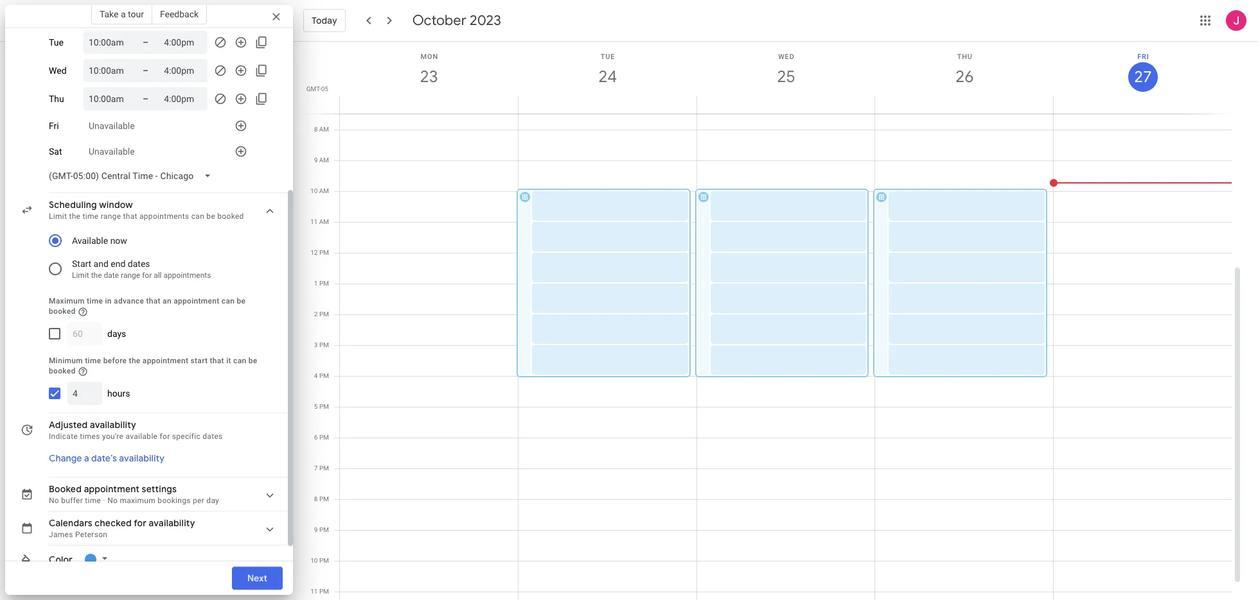 Task type: describe. For each thing, give the bounding box(es) containing it.
be inside maximum time in advance that an appointment can be booked
[[237, 297, 246, 306]]

that for time
[[210, 356, 224, 365]]

date
[[104, 271, 119, 280]]

3 pm
[[314, 342, 329, 349]]

start and end dates limit the date range for all appointments
[[72, 259, 211, 280]]

2 no from the left
[[107, 496, 118, 505]]

9 for 9 am
[[314, 157, 318, 164]]

1 pm
[[314, 280, 329, 287]]

Start time on Wednesdays text field
[[89, 63, 127, 78]]

for inside start and end dates limit the date range for all appointments
[[142, 271, 152, 280]]

monday, october 23 element
[[414, 62, 444, 92]]

an
[[163, 297, 171, 306]]

color
[[49, 554, 73, 566]]

6 pm
[[314, 434, 329, 441]]

available
[[72, 236, 108, 246]]

8 for 8 am
[[314, 126, 318, 133]]

adjusted
[[49, 419, 88, 431]]

window
[[99, 199, 133, 211]]

tue for tue 24
[[601, 53, 615, 61]]

11 pm
[[311, 589, 329, 596]]

date's
[[91, 453, 117, 464]]

26 column header
[[875, 42, 1054, 114]]

times
[[80, 432, 100, 441]]

·
[[103, 496, 105, 505]]

appointment inside minimum time before the appointment start that it can be booked
[[143, 356, 188, 365]]

today
[[312, 15, 337, 26]]

it
[[226, 356, 231, 365]]

tour
[[128, 9, 144, 19]]

bookings
[[158, 496, 191, 505]]

days
[[107, 329, 126, 339]]

the for time
[[129, 356, 140, 365]]

9 pm
[[314, 527, 329, 534]]

27
[[1133, 67, 1151, 87]]

1
[[314, 280, 318, 287]]

5 pm
[[314, 404, 329, 411]]

thu 26
[[955, 53, 973, 87]]

indicate
[[49, 432, 78, 441]]

you're
[[102, 432, 124, 441]]

wed 25
[[776, 53, 795, 87]]

take
[[100, 9, 119, 19]]

7 pm
[[314, 465, 329, 472]]

booked for window
[[217, 212, 244, 221]]

appointment inside booked appointment settings no buffer time · no maximum bookings per day
[[84, 484, 139, 495]]

limit inside start and end dates limit the date range for all appointments
[[72, 271, 89, 280]]

appointment inside maximum time in advance that an appointment can be booked
[[174, 297, 219, 306]]

pm for 8 pm
[[319, 496, 329, 503]]

pm for 3 pm
[[319, 342, 329, 349]]

8 am
[[314, 126, 329, 133]]

all
[[154, 271, 162, 280]]

range inside start and end dates limit the date range for all appointments
[[121, 271, 140, 280]]

range inside scheduling window limit the time range that appointments can be booked
[[101, 212, 121, 221]]

october 2023
[[412, 12, 501, 30]]

10 am
[[310, 188, 329, 195]]

next button
[[232, 563, 283, 594]]

minimum time before the appointment start that it can be booked
[[49, 356, 257, 376]]

9 for 9 pm
[[314, 527, 318, 534]]

that inside maximum time in advance that an appointment can be booked
[[146, 297, 161, 306]]

am for 11 am
[[319, 218, 329, 226]]

take a tour button
[[91, 4, 152, 24]]

per
[[193, 496, 204, 505]]

booked
[[49, 484, 82, 495]]

can for window
[[191, 212, 204, 221]]

25 column header
[[696, 42, 875, 114]]

wednesday, october 25 element
[[771, 62, 801, 92]]

tue for tue
[[49, 37, 64, 48]]

Minimum amount of hours before the start of the appointment that it can be booked number field
[[73, 382, 97, 405]]

time inside scheduling window limit the time range that appointments can be booked
[[83, 212, 99, 221]]

3
[[314, 342, 318, 349]]

end
[[111, 259, 126, 269]]

pm for 4 pm
[[319, 373, 329, 380]]

4
[[314, 373, 318, 380]]

6
[[314, 434, 318, 441]]

pm for 6 pm
[[319, 434, 329, 441]]

unavailable for fri
[[89, 121, 135, 131]]

day
[[206, 496, 219, 505]]

scheduling
[[49, 199, 97, 211]]

available now
[[72, 236, 127, 246]]

fri 27
[[1133, 53, 1151, 87]]

pm for 5 pm
[[319, 404, 329, 411]]

10 pm
[[311, 558, 329, 565]]

booked appointment settings no buffer time · no maximum bookings per day
[[49, 484, 219, 505]]

wed for wed 25
[[778, 53, 795, 61]]

settings
[[142, 484, 177, 495]]

7
[[314, 465, 318, 472]]

gmt-05
[[306, 85, 328, 93]]

24
[[598, 66, 616, 87]]

october
[[412, 12, 466, 30]]

wed for wed
[[49, 66, 67, 76]]

tue 24
[[598, 53, 616, 87]]

pm for 11 pm
[[319, 589, 329, 596]]

for inside "calendars checked for availability james peterson"
[[134, 518, 147, 529]]

appointments inside scheduling window limit the time range that appointments can be booked
[[139, 212, 189, 221]]

tuesday, october 24 element
[[593, 62, 622, 92]]



Task type: vqa. For each thing, say whether or not it's contained in the screenshot.
TASKS
no



Task type: locate. For each thing, give the bounding box(es) containing it.
booked for time
[[49, 367, 76, 376]]

peterson
[[75, 531, 107, 540]]

0 vertical spatial unavailable
[[89, 121, 135, 131]]

2 vertical spatial –
[[143, 94, 149, 104]]

1 no from the left
[[49, 496, 59, 505]]

2 pm
[[314, 311, 329, 318]]

2 pm from the top
[[319, 280, 329, 287]]

grid containing 23
[[298, 42, 1243, 601]]

1 horizontal spatial the
[[91, 271, 102, 280]]

1 vertical spatial thu
[[49, 94, 64, 104]]

0 vertical spatial dates
[[128, 259, 150, 269]]

pm down 8 pm on the bottom left of page
[[319, 527, 329, 534]]

now
[[110, 236, 127, 246]]

1 horizontal spatial wed
[[778, 53, 795, 61]]

2 unavailable from the top
[[89, 146, 135, 157]]

pm right 6
[[319, 434, 329, 441]]

0 vertical spatial the
[[69, 212, 80, 221]]

appointment right an
[[174, 297, 219, 306]]

the inside start and end dates limit the date range for all appointments
[[91, 271, 102, 280]]

0 horizontal spatial dates
[[128, 259, 150, 269]]

11 up 12
[[310, 218, 318, 226]]

thursday, october 26 element
[[950, 62, 979, 92]]

time inside minimum time before the appointment start that it can be booked
[[85, 356, 101, 365]]

2
[[314, 311, 318, 318]]

pm down 9 pm
[[319, 558, 329, 565]]

be inside minimum time before the appointment start that it can be booked
[[248, 356, 257, 365]]

in
[[105, 297, 112, 306]]

11 down 10 pm
[[311, 589, 318, 596]]

1 vertical spatial limit
[[72, 271, 89, 280]]

availability inside adjusted availability indicate times you're available for specific dates
[[90, 419, 136, 431]]

0 vertical spatial wed
[[778, 53, 795, 61]]

appointment
[[174, 297, 219, 306], [143, 356, 188, 365], [84, 484, 139, 495]]

pm down 10 pm
[[319, 589, 329, 596]]

be for time
[[248, 356, 257, 365]]

pm
[[319, 249, 329, 256], [319, 280, 329, 287], [319, 311, 329, 318], [319, 342, 329, 349], [319, 373, 329, 380], [319, 404, 329, 411], [319, 434, 329, 441], [319, 465, 329, 472], [319, 496, 329, 503], [319, 527, 329, 534], [319, 558, 329, 565], [319, 589, 329, 596]]

fri for fri 27
[[1137, 53, 1149, 61]]

3 am from the top
[[319, 188, 329, 195]]

10 up the 11 pm
[[311, 558, 318, 565]]

5 pm from the top
[[319, 373, 329, 380]]

None field
[[44, 164, 222, 188]]

1 vertical spatial availability
[[119, 453, 165, 464]]

3 – from the top
[[143, 94, 149, 104]]

a left date's
[[84, 453, 89, 464]]

pm for 10 pm
[[319, 558, 329, 565]]

the inside scheduling window limit the time range that appointments can be booked
[[69, 212, 80, 221]]

24 column header
[[518, 42, 697, 114]]

11 pm from the top
[[319, 558, 329, 565]]

–
[[143, 37, 149, 48], [143, 66, 149, 76], [143, 94, 149, 104]]

unavailable
[[89, 121, 135, 131], [89, 146, 135, 157]]

9 up 10 pm
[[314, 527, 318, 534]]

1 11 from the top
[[310, 218, 318, 226]]

1 vertical spatial appointment
[[143, 356, 188, 365]]

1 vertical spatial 9
[[314, 527, 318, 534]]

pm for 12 pm
[[319, 249, 329, 256]]

0 vertical spatial 9
[[314, 157, 318, 164]]

am up 12 pm
[[319, 218, 329, 226]]

8 for 8 pm
[[314, 496, 318, 503]]

End time on Wednesdays text field
[[164, 63, 203, 78]]

8 down 7
[[314, 496, 318, 503]]

1 vertical spatial –
[[143, 66, 149, 76]]

1 vertical spatial 11
[[311, 589, 318, 596]]

Start time on Thursdays text field
[[89, 91, 127, 107]]

availability for for
[[149, 518, 195, 529]]

pm right 5
[[319, 404, 329, 411]]

2 vertical spatial be
[[248, 356, 257, 365]]

0 vertical spatial tue
[[49, 37, 64, 48]]

a inside take a tour button
[[121, 9, 126, 19]]

take a tour
[[100, 9, 144, 19]]

tue
[[49, 37, 64, 48], [601, 53, 615, 61]]

be inside scheduling window limit the time range that appointments can be booked
[[206, 212, 215, 221]]

– down tour
[[143, 37, 149, 48]]

6 pm from the top
[[319, 404, 329, 411]]

1 vertical spatial fri
[[49, 121, 59, 131]]

be
[[206, 212, 215, 221], [237, 297, 246, 306], [248, 356, 257, 365]]

no right '·'
[[107, 496, 118, 505]]

10
[[310, 188, 318, 195], [311, 558, 318, 565]]

a for take
[[121, 9, 126, 19]]

scheduling window limit the time range that appointments can be booked
[[49, 199, 244, 221]]

0 vertical spatial appointment
[[174, 297, 219, 306]]

tue inside tue 24
[[601, 53, 615, 61]]

5
[[314, 404, 318, 411]]

adjusted availability indicate times you're available for specific dates
[[49, 419, 223, 441]]

2 10 from the top
[[311, 558, 318, 565]]

pm right 7
[[319, 465, 329, 472]]

maximum
[[120, 496, 156, 505]]

availability down bookings
[[149, 518, 195, 529]]

for down maximum
[[134, 518, 147, 529]]

0 vertical spatial –
[[143, 37, 149, 48]]

23 column header
[[339, 42, 518, 114]]

friday, october 27, today element
[[1128, 62, 1158, 92]]

next
[[247, 573, 267, 585]]

gmt-
[[306, 85, 321, 93]]

9 pm from the top
[[319, 496, 329, 503]]

1 9 from the top
[[314, 157, 318, 164]]

2 – from the top
[[143, 66, 149, 76]]

pm down 7 pm
[[319, 496, 329, 503]]

and
[[94, 259, 108, 269]]

can inside minimum time before the appointment start that it can be booked
[[233, 356, 246, 365]]

1 horizontal spatial tue
[[601, 53, 615, 61]]

1 vertical spatial the
[[91, 271, 102, 280]]

25
[[776, 66, 794, 87]]

7 pm from the top
[[319, 434, 329, 441]]

a
[[121, 9, 126, 19], [84, 453, 89, 464]]

1 vertical spatial 10
[[311, 558, 318, 565]]

2 vertical spatial for
[[134, 518, 147, 529]]

be for window
[[206, 212, 215, 221]]

availability up "you're"
[[90, 419, 136, 431]]

0 vertical spatial 8
[[314, 126, 318, 133]]

12 pm
[[311, 249, 329, 256]]

the for window
[[69, 212, 80, 221]]

0 vertical spatial booked
[[217, 212, 244, 221]]

booked
[[217, 212, 244, 221], [49, 307, 76, 316], [49, 367, 76, 376]]

for inside adjusted availability indicate times you're available for specific dates
[[160, 432, 170, 441]]

no
[[49, 496, 59, 505], [107, 496, 118, 505]]

pm right 4
[[319, 373, 329, 380]]

1 vertical spatial appointments
[[164, 271, 211, 280]]

4 am from the top
[[319, 218, 329, 226]]

8 up 9 am
[[314, 126, 318, 133]]

0 vertical spatial for
[[142, 271, 152, 280]]

1 – from the top
[[143, 37, 149, 48]]

fri for fri
[[49, 121, 59, 131]]

maximum time in advance that an appointment can be booked
[[49, 297, 246, 316]]

1 horizontal spatial thu
[[957, 53, 973, 61]]

2 vertical spatial can
[[233, 356, 246, 365]]

limit inside scheduling window limit the time range that appointments can be booked
[[49, 212, 67, 221]]

– right start time on wednesdays text box at left
[[143, 66, 149, 76]]

8 pm from the top
[[319, 465, 329, 472]]

1 vertical spatial be
[[237, 297, 246, 306]]

no down booked
[[49, 496, 59, 505]]

that down window in the top of the page
[[123, 212, 137, 221]]

fri up the sat
[[49, 121, 59, 131]]

0 vertical spatial availability
[[90, 419, 136, 431]]

am down 9 am
[[319, 188, 329, 195]]

booked inside scheduling window limit the time range that appointments can be booked
[[217, 212, 244, 221]]

for
[[142, 271, 152, 280], [160, 432, 170, 441], [134, 518, 147, 529]]

1 vertical spatial range
[[121, 271, 140, 280]]

am down 8 am
[[319, 157, 329, 164]]

fri up friday, october 27, today element
[[1137, 53, 1149, 61]]

the right before
[[129, 356, 140, 365]]

1 pm from the top
[[319, 249, 329, 256]]

0 horizontal spatial tue
[[49, 37, 64, 48]]

a for change
[[84, 453, 89, 464]]

can inside scheduling window limit the time range that appointments can be booked
[[191, 212, 204, 221]]

0 vertical spatial can
[[191, 212, 204, 221]]

0 horizontal spatial be
[[206, 212, 215, 221]]

for left all on the left top of the page
[[142, 271, 152, 280]]

1 8 from the top
[[314, 126, 318, 133]]

1 vertical spatial dates
[[203, 432, 223, 441]]

11 for 11 pm
[[311, 589, 318, 596]]

limit
[[49, 212, 67, 221], [72, 271, 89, 280]]

that
[[123, 212, 137, 221], [146, 297, 161, 306], [210, 356, 224, 365]]

maximum
[[49, 297, 85, 306]]

calendars checked for availability james peterson
[[49, 518, 195, 540]]

calendar color, event color image
[[83, 549, 111, 572]]

that inside minimum time before the appointment start that it can be booked
[[210, 356, 224, 365]]

appointments inside start and end dates limit the date range for all appointments
[[164, 271, 211, 280]]

wed up 25
[[778, 53, 795, 61]]

0 vertical spatial limit
[[49, 212, 67, 221]]

pm for 2 pm
[[319, 311, 329, 318]]

before
[[103, 356, 127, 365]]

1 unavailable from the top
[[89, 121, 135, 131]]

time left in
[[87, 297, 103, 306]]

today button
[[303, 5, 345, 36]]

1 vertical spatial that
[[146, 297, 161, 306]]

0 horizontal spatial wed
[[49, 66, 67, 76]]

availability inside button
[[119, 453, 165, 464]]

2 horizontal spatial that
[[210, 356, 224, 365]]

availability
[[90, 419, 136, 431], [119, 453, 165, 464], [149, 518, 195, 529]]

0 vertical spatial a
[[121, 9, 126, 19]]

wed inside wed 25
[[778, 53, 795, 61]]

0 vertical spatial fri
[[1137, 53, 1149, 61]]

pm right 3
[[319, 342, 329, 349]]

1 horizontal spatial a
[[121, 9, 126, 19]]

11 am
[[310, 218, 329, 226]]

change a date's availability
[[49, 453, 165, 464]]

am for 8 am
[[319, 126, 329, 133]]

1 vertical spatial unavailable
[[89, 146, 135, 157]]

1 horizontal spatial dates
[[203, 432, 223, 441]]

27 column header
[[1053, 42, 1232, 114]]

2 vertical spatial booked
[[49, 367, 76, 376]]

a inside change a date's availability button
[[84, 453, 89, 464]]

time inside booked appointment settings no buffer time · no maximum bookings per day
[[85, 496, 101, 505]]

2 8 from the top
[[314, 496, 318, 503]]

booked inside maximum time in advance that an appointment can be booked
[[49, 307, 76, 316]]

1 vertical spatial can
[[222, 297, 235, 306]]

am up 9 am
[[319, 126, 329, 133]]

05
[[321, 85, 328, 93]]

0 horizontal spatial limit
[[49, 212, 67, 221]]

range
[[101, 212, 121, 221], [121, 271, 140, 280]]

0 vertical spatial 10
[[310, 188, 318, 195]]

specific
[[172, 432, 200, 441]]

available
[[126, 432, 158, 441]]

2 vertical spatial that
[[210, 356, 224, 365]]

limit down start in the top of the page
[[72, 271, 89, 280]]

buffer
[[61, 496, 83, 505]]

2 11 from the top
[[311, 589, 318, 596]]

the inside minimum time before the appointment start that it can be booked
[[129, 356, 140, 365]]

start
[[191, 356, 208, 365]]

range down window in the top of the page
[[101, 212, 121, 221]]

booked inside minimum time before the appointment start that it can be booked
[[49, 367, 76, 376]]

appointments right all on the left top of the page
[[164, 271, 211, 280]]

thu
[[957, 53, 973, 61], [49, 94, 64, 104]]

– for wed
[[143, 66, 149, 76]]

can inside maximum time in advance that an appointment can be booked
[[222, 297, 235, 306]]

pm for 9 pm
[[319, 527, 329, 534]]

1 horizontal spatial limit
[[72, 271, 89, 280]]

12
[[311, 249, 318, 256]]

change a date's availability button
[[44, 447, 170, 470]]

pm for 1 pm
[[319, 280, 329, 287]]

2 vertical spatial availability
[[149, 518, 195, 529]]

a left tour
[[121, 9, 126, 19]]

am for 10 am
[[319, 188, 329, 195]]

26
[[955, 66, 973, 87]]

10 for 10 pm
[[311, 558, 318, 565]]

the down and
[[91, 271, 102, 280]]

23
[[419, 66, 437, 87]]

checked
[[95, 518, 132, 529]]

dates right 'specific'
[[203, 432, 223, 441]]

0 vertical spatial range
[[101, 212, 121, 221]]

1 vertical spatial booked
[[49, 307, 76, 316]]

11 for 11 am
[[310, 218, 318, 226]]

tue up 24
[[601, 53, 615, 61]]

am for 9 am
[[319, 157, 329, 164]]

calendars
[[49, 518, 92, 529]]

dates inside adjusted availability indicate times you're available for specific dates
[[203, 432, 223, 441]]

12 pm from the top
[[319, 589, 329, 596]]

0 horizontal spatial that
[[123, 212, 137, 221]]

End time on Thursdays text field
[[164, 91, 203, 107]]

0 vertical spatial that
[[123, 212, 137, 221]]

4 pm
[[314, 373, 329, 380]]

0 horizontal spatial fri
[[49, 121, 59, 131]]

0 vertical spatial appointments
[[139, 212, 189, 221]]

option group
[[44, 227, 265, 283]]

james
[[49, 531, 73, 540]]

1 horizontal spatial no
[[107, 496, 118, 505]]

1 vertical spatial for
[[160, 432, 170, 441]]

10 up 11 am
[[310, 188, 318, 195]]

dates right end
[[128, 259, 150, 269]]

0 horizontal spatial a
[[84, 453, 89, 464]]

time left '·'
[[85, 496, 101, 505]]

wed
[[778, 53, 795, 61], [49, 66, 67, 76]]

4 pm from the top
[[319, 342, 329, 349]]

2023
[[470, 12, 501, 30]]

1 vertical spatial tue
[[601, 53, 615, 61]]

pm right 2
[[319, 311, 329, 318]]

thu for thu 26
[[957, 53, 973, 61]]

2 horizontal spatial the
[[129, 356, 140, 365]]

minimum
[[49, 356, 83, 365]]

mon 23
[[419, 53, 438, 87]]

grid
[[298, 42, 1243, 601]]

start
[[72, 259, 91, 269]]

8 pm
[[314, 496, 329, 503]]

9
[[314, 157, 318, 164], [314, 527, 318, 534]]

dates
[[128, 259, 150, 269], [203, 432, 223, 441]]

can
[[191, 212, 204, 221], [222, 297, 235, 306], [233, 356, 246, 365]]

9 up 10 am
[[314, 157, 318, 164]]

Start time on Tuesdays text field
[[89, 35, 127, 50]]

1 vertical spatial wed
[[49, 66, 67, 76]]

time down scheduling
[[83, 212, 99, 221]]

2 vertical spatial appointment
[[84, 484, 139, 495]]

availability inside "calendars checked for availability james peterson"
[[149, 518, 195, 529]]

pm right 12
[[319, 249, 329, 256]]

sat
[[49, 146, 62, 157]]

10 pm from the top
[[319, 527, 329, 534]]

mon
[[421, 53, 438, 61]]

– for tue
[[143, 37, 149, 48]]

range down end
[[121, 271, 140, 280]]

that inside scheduling window limit the time range that appointments can be booked
[[123, 212, 137, 221]]

appointments up start and end dates limit the date range for all appointments
[[139, 212, 189, 221]]

that left an
[[146, 297, 161, 306]]

that left it
[[210, 356, 224, 365]]

feedback button
[[152, 4, 207, 24]]

1 10 from the top
[[310, 188, 318, 195]]

1 am from the top
[[319, 126, 329, 133]]

2 9 from the top
[[314, 527, 318, 534]]

option group containing available now
[[44, 227, 265, 283]]

0 vertical spatial be
[[206, 212, 215, 221]]

appointment up '·'
[[84, 484, 139, 495]]

availability for date's
[[119, 453, 165, 464]]

0 horizontal spatial thu
[[49, 94, 64, 104]]

Maximum days in advance that an appointment can be booked number field
[[73, 322, 97, 346]]

time left before
[[85, 356, 101, 365]]

End time on Tuesdays text field
[[164, 35, 203, 50]]

the down scheduling
[[69, 212, 80, 221]]

thu left start time on thursdays text field
[[49, 94, 64, 104]]

1 horizontal spatial fri
[[1137, 53, 1149, 61]]

fri
[[1137, 53, 1149, 61], [49, 121, 59, 131]]

thu inside thu 26
[[957, 53, 973, 61]]

appointment left start
[[143, 356, 188, 365]]

tue left the start time on tuesdays text field
[[49, 37, 64, 48]]

0 horizontal spatial no
[[49, 496, 59, 505]]

thu up 26
[[957, 53, 973, 61]]

0 vertical spatial thu
[[957, 53, 973, 61]]

the
[[69, 212, 80, 221], [91, 271, 102, 280], [129, 356, 140, 365]]

feedback
[[160, 9, 199, 19]]

unavailable for sat
[[89, 146, 135, 157]]

dates inside start and end dates limit the date range for all appointments
[[128, 259, 150, 269]]

– right start time on thursdays text field
[[143, 94, 149, 104]]

2 horizontal spatial be
[[248, 356, 257, 365]]

can for time
[[233, 356, 246, 365]]

hours
[[107, 389, 130, 399]]

pm right 1
[[319, 280, 329, 287]]

wed left start time on wednesdays text box at left
[[49, 66, 67, 76]]

thu for thu
[[49, 94, 64, 104]]

pm for 7 pm
[[319, 465, 329, 472]]

change
[[49, 453, 82, 464]]

advance
[[114, 297, 144, 306]]

1 horizontal spatial that
[[146, 297, 161, 306]]

limit down scheduling
[[49, 212, 67, 221]]

time inside maximum time in advance that an appointment can be booked
[[87, 297, 103, 306]]

fri inside the fri 27
[[1137, 53, 1149, 61]]

2 vertical spatial the
[[129, 356, 140, 365]]

– for thu
[[143, 94, 149, 104]]

that for window
[[123, 212, 137, 221]]

0 horizontal spatial the
[[69, 212, 80, 221]]

10 for 10 am
[[310, 188, 318, 195]]

3 pm from the top
[[319, 311, 329, 318]]

1 vertical spatial a
[[84, 453, 89, 464]]

for left 'specific'
[[160, 432, 170, 441]]

9 am
[[314, 157, 329, 164]]

2 am from the top
[[319, 157, 329, 164]]

0 vertical spatial 11
[[310, 218, 318, 226]]

availability down available at the left of page
[[119, 453, 165, 464]]

1 vertical spatial 8
[[314, 496, 318, 503]]

1 horizontal spatial be
[[237, 297, 246, 306]]



